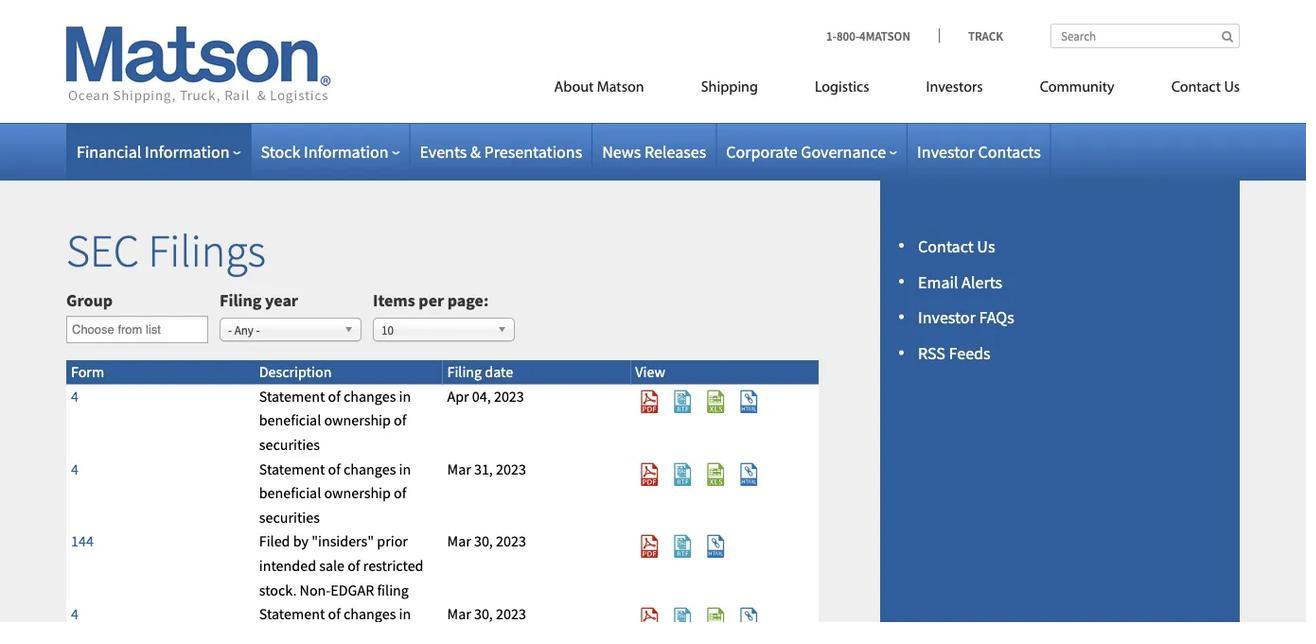 Task type: vqa. For each thing, say whether or not it's contained in the screenshot.
Apr 04, 2023 "of"
yes



Task type: describe. For each thing, give the bounding box(es) containing it.
shipping
[[701, 80, 758, 95]]

about matson
[[554, 80, 644, 95]]

form
[[71, 363, 104, 382]]

800-
[[837, 28, 860, 44]]

about
[[554, 80, 594, 95]]

faqs
[[979, 307, 1015, 329]]

description
[[259, 363, 332, 382]]

1-800-4matson
[[827, 28, 911, 44]]

"insiders"
[[312, 533, 374, 552]]

sale
[[319, 557, 345, 576]]

mar for mar 30, 2023
[[447, 533, 471, 552]]

- any - link
[[220, 318, 362, 342]]

mar for mar 31, 2023
[[447, 460, 471, 479]]

04,
[[472, 387, 491, 406]]

contact inside top menu navigation
[[1172, 80, 1221, 95]]

track
[[968, 28, 1004, 44]]

filing year
[[220, 290, 298, 312]]

matson
[[597, 80, 644, 95]]

securities for mar 31, 2023
[[259, 508, 320, 527]]

items per page
[[373, 290, 484, 312]]

financial
[[77, 141, 141, 162]]

community link
[[1012, 71, 1143, 109]]

in for apr 04, 2023
[[399, 387, 411, 406]]

email
[[918, 272, 959, 293]]

Choose from Group text field
[[72, 318, 185, 342]]

4 link for apr
[[71, 387, 79, 406]]

sec
[[66, 222, 139, 279]]

10 link
[[373, 318, 515, 342]]

rss
[[918, 343, 946, 364]]

alerts
[[962, 272, 1003, 293]]

view
[[636, 363, 666, 382]]

investor faqs link
[[918, 307, 1015, 329]]

page
[[448, 290, 484, 312]]

changes for mar
[[344, 460, 396, 479]]

1 horizontal spatial contact us link
[[1143, 71, 1240, 109]]

1 vertical spatial contact us
[[918, 236, 995, 257]]

0 horizontal spatial contact
[[918, 236, 974, 257]]

corporate governance link
[[726, 141, 898, 162]]

rss feeds
[[918, 343, 991, 364]]

year
[[265, 290, 298, 312]]

non-
[[300, 581, 331, 600]]

stock information
[[261, 141, 389, 162]]

in for mar 31, 2023
[[399, 460, 411, 479]]

filing date
[[447, 363, 513, 382]]

events & presentations link
[[420, 141, 582, 162]]

date
[[485, 363, 513, 382]]

0 horizontal spatial us
[[977, 236, 995, 257]]

search image
[[1222, 30, 1234, 43]]

track link
[[939, 28, 1004, 44]]

filing for filing year
[[220, 290, 262, 312]]

rss feeds link
[[918, 343, 991, 364]]

10
[[382, 322, 394, 338]]

apr 04, 2023
[[447, 387, 524, 406]]

144
[[71, 533, 94, 552]]

statement of changes in beneficial ownership of securities for mar 31, 2023
[[259, 460, 411, 527]]

investors link
[[898, 71, 1012, 109]]

31,
[[474, 460, 493, 479]]

2023 for mar 31, 2023
[[496, 460, 526, 479]]

144 link
[[71, 533, 94, 552]]

investor contacts
[[918, 141, 1041, 162]]

filed by "insiders" prior intended sale of restricted stock. non-edgar filing
[[259, 533, 424, 600]]

email alerts link
[[918, 272, 1003, 293]]

1 - from the left
[[228, 322, 232, 338]]

30,
[[474, 533, 493, 552]]

financial information link
[[77, 141, 241, 162]]

about matson link
[[526, 71, 673, 109]]

shipping link
[[673, 71, 787, 109]]

4 link for mar
[[71, 460, 79, 479]]

description button
[[259, 363, 332, 382]]

events & presentations
[[420, 141, 582, 162]]

ownership for mar 31, 2023
[[324, 484, 391, 503]]

statement of changes in beneficial ownership of securities for apr 04, 2023
[[259, 387, 411, 455]]

us inside 'link'
[[1225, 80, 1240, 95]]

investors
[[926, 80, 983, 95]]

stock.
[[259, 581, 297, 600]]

email alerts
[[918, 272, 1003, 293]]

prior
[[377, 533, 408, 552]]

changes for apr
[[344, 387, 396, 406]]

apr
[[447, 387, 469, 406]]

- any -
[[228, 322, 260, 338]]

matson image
[[66, 27, 331, 104]]

restricted
[[363, 557, 424, 576]]

releases
[[645, 141, 707, 162]]



Task type: locate. For each thing, give the bounding box(es) containing it.
statement
[[259, 387, 325, 406], [259, 460, 325, 479]]

statement for mar 31, 2023
[[259, 460, 325, 479]]

0 vertical spatial changes
[[344, 387, 396, 406]]

sec filings
[[66, 222, 266, 279]]

1 vertical spatial mar
[[447, 533, 471, 552]]

1 vertical spatial 2023
[[496, 460, 526, 479]]

beneficial
[[259, 412, 321, 430], [259, 484, 321, 503]]

per
[[419, 290, 444, 312]]

of for apr 04, 2023
[[394, 412, 407, 430]]

form button
[[71, 363, 104, 382]]

2 mar from the top
[[447, 533, 471, 552]]

information
[[145, 141, 230, 162], [304, 141, 389, 162]]

0 vertical spatial filing
[[220, 290, 262, 312]]

0 vertical spatial mar
[[447, 460, 471, 479]]

information right financial
[[145, 141, 230, 162]]

4 down form button
[[71, 387, 79, 406]]

corporate governance
[[726, 141, 886, 162]]

news
[[602, 141, 641, 162]]

4 for apr 04, 2023
[[71, 387, 79, 406]]

4 link down form button
[[71, 387, 79, 406]]

contact down search search box
[[1172, 80, 1221, 95]]

2 statement of changes in beneficial ownership of securities from the top
[[259, 460, 411, 527]]

filing
[[220, 290, 262, 312], [447, 363, 482, 382]]

1 vertical spatial securities
[[259, 508, 320, 527]]

contact us link
[[1143, 71, 1240, 109], [918, 236, 995, 257]]

1 4 link from the top
[[71, 387, 79, 406]]

items
[[373, 290, 415, 312]]

2 statement from the top
[[259, 460, 325, 479]]

filing date button
[[447, 363, 513, 382]]

investor for investor faqs
[[918, 307, 976, 329]]

intended
[[259, 557, 316, 576]]

filing
[[377, 581, 409, 600]]

changes up prior
[[344, 460, 396, 479]]

1 beneficial from the top
[[259, 412, 321, 430]]

2023 down date
[[494, 387, 524, 406]]

1 vertical spatial in
[[399, 460, 411, 479]]

filing up 'any'
[[220, 290, 262, 312]]

1 changes from the top
[[344, 387, 396, 406]]

1 securities from the top
[[259, 436, 320, 455]]

beneficial down description button
[[259, 412, 321, 430]]

4 link up 144
[[71, 460, 79, 479]]

contact up email
[[918, 236, 974, 257]]

0 vertical spatial contact
[[1172, 80, 1221, 95]]

mar left 31,
[[447, 460, 471, 479]]

1 vertical spatial statement of changes in beneficial ownership of securities
[[259, 460, 411, 527]]

contact us link up email alerts "link"
[[918, 236, 995, 257]]

1 ownership from the top
[[324, 412, 391, 430]]

1 information from the left
[[145, 141, 230, 162]]

contact us inside top menu navigation
[[1172, 80, 1240, 95]]

ownership down description
[[324, 412, 391, 430]]

beneficial for apr 04, 2023
[[259, 412, 321, 430]]

0 vertical spatial us
[[1225, 80, 1240, 95]]

investor faqs
[[918, 307, 1015, 329]]

securities down description
[[259, 436, 320, 455]]

0 vertical spatial securities
[[259, 436, 320, 455]]

changes down 10
[[344, 387, 396, 406]]

0 vertical spatial investor
[[918, 141, 975, 162]]

1 vertical spatial contact
[[918, 236, 974, 257]]

statement up by
[[259, 460, 325, 479]]

contacts
[[979, 141, 1041, 162]]

4 up 144
[[71, 460, 79, 479]]

news releases
[[602, 141, 707, 162]]

2023
[[494, 387, 524, 406], [496, 460, 526, 479], [496, 533, 526, 552]]

1 horizontal spatial contact
[[1172, 80, 1221, 95]]

4 link
[[71, 387, 79, 406], [71, 460, 79, 479]]

4matson
[[860, 28, 911, 44]]

contact us link down search image
[[1143, 71, 1240, 109]]

0 vertical spatial 4 link
[[71, 387, 79, 406]]

&
[[470, 141, 481, 162]]

feeds
[[949, 343, 991, 364]]

us up alerts
[[977, 236, 995, 257]]

statement of changes in beneficial ownership of securities down description
[[259, 387, 411, 455]]

1 mar from the top
[[447, 460, 471, 479]]

1 vertical spatial filing
[[447, 363, 482, 382]]

investor for investor contacts
[[918, 141, 975, 162]]

- left 'any'
[[228, 322, 232, 338]]

ownership up "insiders"
[[324, 484, 391, 503]]

2 changes from the top
[[344, 460, 396, 479]]

beneficial up by
[[259, 484, 321, 503]]

0 vertical spatial ownership
[[324, 412, 391, 430]]

0 vertical spatial statement of changes in beneficial ownership of securities
[[259, 387, 411, 455]]

corporate
[[726, 141, 798, 162]]

contact
[[1172, 80, 1221, 95], [918, 236, 974, 257]]

in left apr
[[399, 387, 411, 406]]

1-800-4matson link
[[827, 28, 939, 44]]

us
[[1225, 80, 1240, 95], [977, 236, 995, 257]]

1 vertical spatial statement
[[259, 460, 325, 479]]

in up prior
[[399, 460, 411, 479]]

1 vertical spatial changes
[[344, 460, 396, 479]]

group
[[66, 290, 113, 312]]

information right stock
[[304, 141, 389, 162]]

filing up apr
[[447, 363, 482, 382]]

news releases link
[[602, 141, 707, 162]]

us down search image
[[1225, 80, 1240, 95]]

0 vertical spatial in
[[399, 387, 411, 406]]

1 horizontal spatial us
[[1225, 80, 1240, 95]]

investor up rss feeds
[[918, 307, 976, 329]]

0 vertical spatial contact us
[[1172, 80, 1240, 95]]

contact us
[[1172, 80, 1240, 95], [918, 236, 995, 257]]

1 vertical spatial 4
[[71, 460, 79, 479]]

filings
[[148, 222, 266, 279]]

1 horizontal spatial contact us
[[1172, 80, 1240, 95]]

investor contacts link
[[918, 141, 1041, 162]]

securities for apr 04, 2023
[[259, 436, 320, 455]]

1 4 from the top
[[71, 387, 79, 406]]

1 vertical spatial 4 link
[[71, 460, 79, 479]]

1 vertical spatial beneficial
[[259, 484, 321, 503]]

0 horizontal spatial contact us
[[918, 236, 995, 257]]

4
[[71, 387, 79, 406], [71, 460, 79, 479]]

1 vertical spatial contact us link
[[918, 236, 995, 257]]

2 4 from the top
[[71, 460, 79, 479]]

stock information link
[[261, 141, 400, 162]]

of for mar 30, 2023
[[348, 557, 360, 576]]

of inside filed by "insiders" prior intended sale of restricted stock. non-edgar filing
[[348, 557, 360, 576]]

mar
[[447, 460, 471, 479], [447, 533, 471, 552]]

0 vertical spatial 2023
[[494, 387, 524, 406]]

information for financial information
[[145, 141, 230, 162]]

mar 30, 2023
[[447, 533, 526, 552]]

investor down investors link
[[918, 141, 975, 162]]

statement down description button
[[259, 387, 325, 406]]

1 vertical spatial ownership
[[324, 484, 391, 503]]

0 vertical spatial beneficial
[[259, 412, 321, 430]]

mar left 30,
[[447, 533, 471, 552]]

2023 for mar 30, 2023
[[496, 533, 526, 552]]

filing for filing date
[[447, 363, 482, 382]]

1 horizontal spatial filing
[[447, 363, 482, 382]]

in
[[399, 387, 411, 406], [399, 460, 411, 479]]

0 horizontal spatial information
[[145, 141, 230, 162]]

2 information from the left
[[304, 141, 389, 162]]

top menu navigation
[[469, 71, 1240, 109]]

2 ownership from the top
[[324, 484, 391, 503]]

changes
[[344, 387, 396, 406], [344, 460, 396, 479]]

2 4 link from the top
[[71, 460, 79, 479]]

1 statement of changes in beneficial ownership of securities from the top
[[259, 387, 411, 455]]

2 beneficial from the top
[[259, 484, 321, 503]]

2023 right 30,
[[496, 533, 526, 552]]

0 horizontal spatial contact us link
[[918, 236, 995, 257]]

0 vertical spatial statement
[[259, 387, 325, 406]]

1-
[[827, 28, 837, 44]]

filed
[[259, 533, 290, 552]]

any
[[234, 322, 254, 338]]

0 horizontal spatial -
[[228, 322, 232, 338]]

1 in from the top
[[399, 387, 411, 406]]

contact us up email alerts "link"
[[918, 236, 995, 257]]

by
[[293, 533, 309, 552]]

2023 for apr 04, 2023
[[494, 387, 524, 406]]

beneficial for mar 31, 2023
[[259, 484, 321, 503]]

1 horizontal spatial information
[[304, 141, 389, 162]]

statement of changes in beneficial ownership of securities up "insiders"
[[259, 460, 411, 527]]

- right 'any'
[[256, 322, 260, 338]]

2023 right 31,
[[496, 460, 526, 479]]

statement of changes in beneficial ownership of securities
[[259, 387, 411, 455], [259, 460, 411, 527]]

securities up by
[[259, 508, 320, 527]]

mar 31, 2023
[[447, 460, 526, 479]]

1 statement from the top
[[259, 387, 325, 406]]

1 vertical spatial us
[[977, 236, 995, 257]]

0 vertical spatial 4
[[71, 387, 79, 406]]

events
[[420, 141, 467, 162]]

information for stock information
[[304, 141, 389, 162]]

4 for mar 31, 2023
[[71, 460, 79, 479]]

logistics link
[[787, 71, 898, 109]]

None search field
[[1051, 24, 1240, 48]]

securities
[[259, 436, 320, 455], [259, 508, 320, 527]]

governance
[[801, 141, 886, 162]]

2 securities from the top
[[259, 508, 320, 527]]

presentations
[[484, 141, 582, 162]]

stock
[[261, 141, 300, 162]]

of
[[328, 387, 341, 406], [394, 412, 407, 430], [328, 460, 341, 479], [394, 484, 407, 503], [348, 557, 360, 576]]

logistics
[[815, 80, 870, 95]]

of for mar 31, 2023
[[394, 484, 407, 503]]

ownership for apr 04, 2023
[[324, 412, 391, 430]]

contact us down search image
[[1172, 80, 1240, 95]]

ownership
[[324, 412, 391, 430], [324, 484, 391, 503]]

0 vertical spatial contact us link
[[1143, 71, 1240, 109]]

2 in from the top
[[399, 460, 411, 479]]

1 vertical spatial investor
[[918, 307, 976, 329]]

2 vertical spatial 2023
[[496, 533, 526, 552]]

1 horizontal spatial -
[[256, 322, 260, 338]]

Search search field
[[1051, 24, 1240, 48]]

edgar
[[331, 581, 374, 600]]

0 horizontal spatial filing
[[220, 290, 262, 312]]

2 - from the left
[[256, 322, 260, 338]]

financial information
[[77, 141, 230, 162]]

statement for apr 04, 2023
[[259, 387, 325, 406]]

community
[[1040, 80, 1115, 95]]



